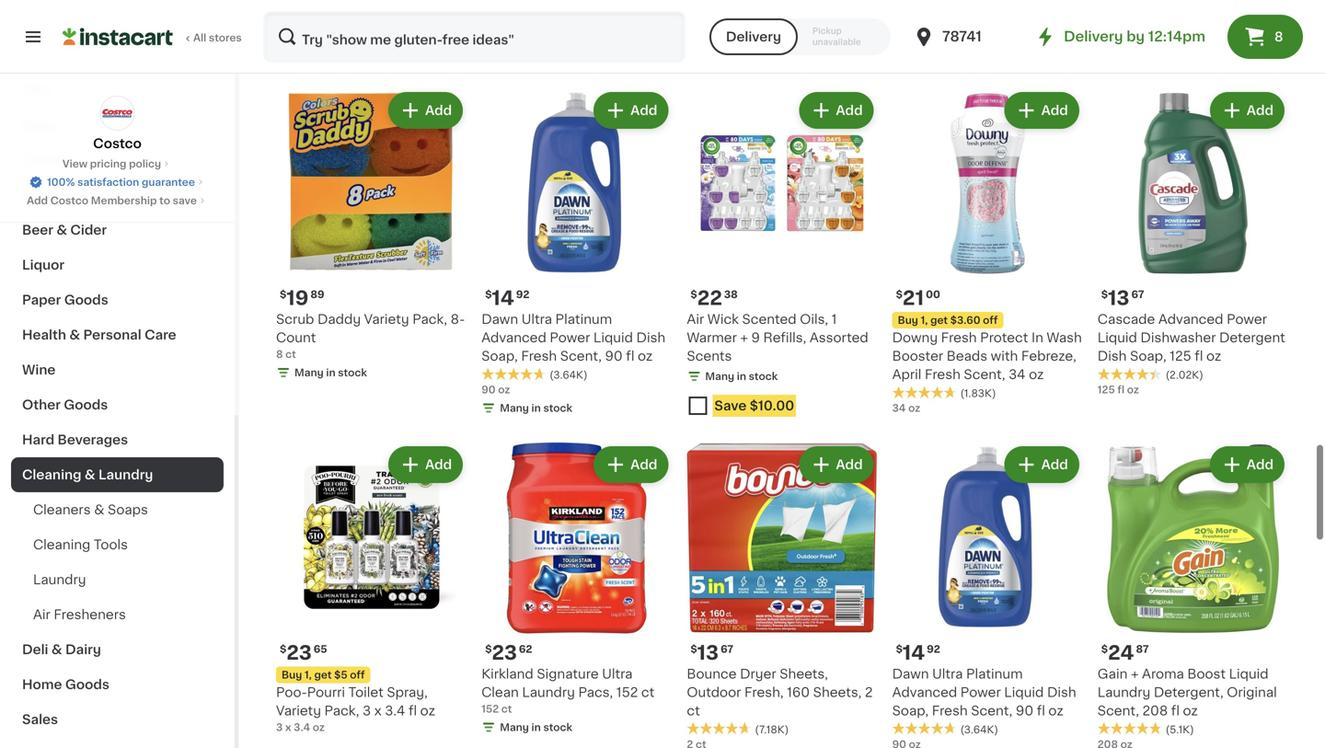 Task type: describe. For each thing, give the bounding box(es) containing it.
cleaning tools link
[[11, 527, 224, 562]]

$ 21 00
[[896, 289, 941, 308]]

pourri
[[307, 686, 345, 699]]

boost
[[1188, 668, 1226, 681]]

dairy
[[65, 643, 101, 656]]

scents
[[687, 350, 732, 363]]

125 inside cascade advanced power liquid dishwasher detergent dish soap, 125 fl oz
[[1170, 350, 1192, 363]]

dish for oz
[[637, 331, 666, 344]]

8 inside 'button'
[[1275, 30, 1284, 43]]

to
[[159, 196, 170, 206]]

$ 19 89
[[280, 289, 325, 308]]

100% satisfaction guarantee
[[47, 177, 195, 187]]

other goods link
[[11, 388, 224, 423]]

2 vertical spatial 90
[[1016, 704, 1034, 717]]

0 vertical spatial sheets,
[[780, 668, 828, 681]]

bounce
[[687, 668, 737, 681]]

april
[[893, 368, 922, 381]]

see eligible items button
[[1098, 5, 1289, 37]]

febreze,
[[1022, 350, 1077, 363]]

1 horizontal spatial 34 oz
[[893, 403, 921, 413]]

add costco membership to save link
[[27, 193, 208, 208]]

membership
[[91, 196, 157, 206]]

laundry up soaps
[[98, 469, 153, 481]]

variety inside scrub daddy variety pack, 8- count 8 ct
[[364, 313, 409, 326]]

pets link
[[11, 73, 224, 108]]

delivery button
[[710, 18, 798, 55]]

dishwasher
[[1141, 331, 1216, 344]]

health & personal care
[[22, 329, 176, 342]]

$3.60
[[951, 315, 981, 326]]

save $10.00
[[715, 400, 795, 412]]

cider
[[70, 224, 107, 237]]

1 vertical spatial 3.4
[[294, 722, 310, 733]]

other goods
[[22, 399, 108, 411]]

78741
[[943, 30, 982, 43]]

& for health
[[69, 329, 80, 342]]

scented
[[742, 313, 797, 326]]

count
[[276, 331, 316, 344]]

8 button
[[1228, 15, 1303, 59]]

pricing
[[90, 159, 126, 169]]

0 horizontal spatial (3.64k)
[[550, 370, 588, 380]]

2
[[865, 686, 873, 699]]

2 vertical spatial dish
[[1047, 686, 1077, 699]]

spray,
[[387, 686, 428, 699]]

many down clean
[[500, 722, 529, 733]]

(2.02k)
[[1166, 370, 1204, 380]]

goods for paper goods
[[64, 294, 108, 307]]

laundry inside gain + aroma boost liquid laundry detergent, original scent, 208 fl oz
[[1098, 686, 1151, 699]]

product group containing see eligible items
[[1098, 0, 1289, 55]]

0 vertical spatial $ 14 92
[[485, 289, 530, 308]]

soap, for 125 fl oz
[[1130, 350, 1167, 363]]

1 vertical spatial 125
[[1098, 385, 1115, 395]]

cleaners & soaps
[[33, 504, 148, 516]]

variety inside poo-pourri toilet spray, variety pack, 3 x 3.4 fl oz 3 x 3.4 oz
[[276, 704, 321, 717]]

kirkland
[[482, 668, 534, 681]]

product group containing 21
[[893, 88, 1083, 416]]

fresh,
[[745, 686, 784, 699]]

22
[[698, 289, 722, 308]]

personal
[[83, 329, 141, 342]]

100% satisfaction guarantee button
[[29, 171, 206, 190]]

kirkland signature ultra clean laundry pacs, 152 ct 152 ct
[[482, 668, 655, 714]]

34 oz many in stock
[[893, 22, 984, 51]]

1 horizontal spatial dawn ultra platinum advanced power liquid dish soap, fresh scent, 90 fl oz
[[893, 668, 1077, 717]]

1 vertical spatial power
[[550, 331, 590, 344]]

0 vertical spatial platinum
[[556, 313, 612, 326]]

$ 13 67 for bounce
[[691, 643, 734, 663]]

product group containing 34 oz
[[893, 0, 1083, 74]]

1 horizontal spatial platinum
[[966, 668, 1023, 681]]

laundry inside the kirkland signature ultra clean laundry pacs, 152 ct 152 ct
[[522, 686, 575, 699]]

delivery by 12:14pm link
[[1035, 26, 1206, 48]]

87
[[1136, 644, 1149, 654]]

view
[[62, 159, 87, 169]]

soaps
[[108, 504, 148, 516]]

in inside 34 oz many in stock
[[943, 41, 952, 51]]

cleaning for cleaning tools
[[33, 538, 91, 551]]

$ 23 65
[[280, 643, 327, 663]]

buy 1, get $3.60 off
[[898, 315, 998, 326]]

power inside cascade advanced power liquid dishwasher detergent dish soap, 125 fl oz
[[1227, 313, 1268, 326]]

$ inside $ 24 87
[[1102, 644, 1108, 654]]

add inside add costco membership to save link
[[27, 196, 48, 206]]

160
[[787, 686, 810, 699]]

paper goods link
[[11, 283, 224, 318]]

get for 21
[[931, 315, 948, 326]]

gain
[[1098, 668, 1128, 681]]

wash
[[1047, 331, 1082, 344]]

stores
[[209, 33, 242, 43]]

oils,
[[800, 313, 829, 326]]

8-
[[451, 313, 465, 326]]

1, for 23
[[305, 670, 312, 680]]

costco inside add costco membership to save link
[[50, 196, 88, 206]]

21
[[903, 289, 924, 308]]

cleaners & soaps link
[[11, 492, 224, 527]]

1
[[832, 313, 837, 326]]

$10.00
[[750, 400, 795, 412]]

air for air fresheners
[[33, 608, 50, 621]]

tools
[[94, 538, 128, 551]]

wine
[[22, 364, 56, 376]]

eligible
[[1120, 24, 1158, 34]]

toilet
[[348, 686, 384, 699]]

cleaning & laundry link
[[11, 457, 224, 492]]

cascade
[[1098, 313, 1156, 326]]

product group containing 19
[[276, 88, 467, 384]]

deli & dairy
[[22, 643, 101, 656]]

1 vertical spatial (1.83k)
[[961, 389, 996, 399]]

1 vertical spatial 14
[[903, 643, 925, 663]]

fl inside gain + aroma boost liquid laundry detergent, original scent, 208 fl oz
[[1172, 704, 1180, 717]]

buy for 21
[[898, 315, 919, 326]]

8 inside scrub daddy variety pack, 8- count 8 ct
[[276, 349, 283, 360]]

save
[[715, 400, 747, 412]]

many in stock down 194 oz
[[295, 42, 367, 52]]

0 horizontal spatial dawn ultra platinum advanced power liquid dish soap, fresh scent, 90 fl oz
[[482, 313, 666, 363]]

oz inside 34 oz many in stock
[[909, 22, 921, 33]]

aroma
[[1142, 668, 1185, 681]]

62
[[519, 644, 532, 654]]

0 horizontal spatial ultra
[[522, 313, 552, 326]]

policy
[[129, 159, 161, 169]]

0 horizontal spatial 3
[[276, 722, 283, 733]]

1 horizontal spatial 92
[[927, 644, 941, 654]]

1 vertical spatial sheets,
[[813, 686, 862, 699]]

see eligible items
[[1098, 24, 1190, 34]]

0 vertical spatial 92
[[516, 290, 530, 300]]

0 vertical spatial 14
[[492, 289, 514, 308]]

advanced inside cascade advanced power liquid dishwasher detergent dish soap, 125 fl oz
[[1159, 313, 1224, 326]]

ultra inside the kirkland signature ultra clean laundry pacs, 152 ct 152 ct
[[602, 668, 633, 681]]

outdoor
[[687, 686, 741, 699]]

view pricing policy link
[[62, 156, 172, 171]]

cleaning for cleaning & laundry
[[22, 469, 81, 481]]

delivery for delivery by 12:14pm
[[1064, 30, 1124, 43]]

1 horizontal spatial dawn
[[893, 668, 929, 681]]

ct inside scrub daddy variety pack, 8- count 8 ct
[[286, 349, 296, 360]]

0 vertical spatial dawn
[[482, 313, 518, 326]]

product group containing 22
[[687, 88, 878, 424]]

13 for bounce
[[698, 643, 719, 663]]

cascade advanced power liquid dishwasher detergent dish soap, 125 fl oz
[[1098, 313, 1286, 363]]

0 vertical spatial 34 oz
[[687, 41, 715, 51]]

0 horizontal spatial x
[[285, 722, 291, 733]]

$ 13 67 for cascade
[[1102, 289, 1145, 308]]

all stores link
[[63, 11, 243, 63]]

67 for bounce
[[721, 644, 734, 654]]

many down the 16 oz at the left top
[[500, 41, 529, 51]]

assorted
[[810, 331, 869, 344]]

1 horizontal spatial 90
[[605, 350, 623, 363]]

0 horizontal spatial sponsored badge image
[[687, 55, 743, 65]]

& for cleaners
[[94, 504, 104, 516]]

detergent
[[1220, 331, 1286, 344]]

23 for $ 23 65
[[287, 643, 312, 663]]

oz inside cascade advanced power liquid dishwasher detergent dish soap, 125 fl oz
[[1207, 350, 1222, 363]]

0 horizontal spatial 90
[[482, 385, 496, 395]]

16 oz
[[482, 22, 507, 33]]

all
[[193, 33, 206, 43]]

baby
[[22, 119, 57, 132]]

0 horizontal spatial advanced
[[482, 331, 547, 344]]

floral link
[[11, 143, 224, 178]]

laundry up "air fresheners"
[[33, 573, 86, 586]]



Task type: vqa. For each thing, say whether or not it's contained in the screenshot.


Task type: locate. For each thing, give the bounding box(es) containing it.
152 right pacs,
[[617, 686, 638, 699]]

advanced right the 2
[[893, 686, 958, 699]]

air inside air wick scented oils, 1 warmer + 9 refills, assorted scents
[[687, 313, 704, 326]]

0 vertical spatial buy
[[898, 315, 919, 326]]

1 vertical spatial +
[[1131, 668, 1139, 681]]

variety down poo-
[[276, 704, 321, 717]]

1 horizontal spatial dish
[[1047, 686, 1077, 699]]

1 vertical spatial $ 13 67
[[691, 643, 734, 663]]

+ inside air wick scented oils, 1 warmer + 9 refills, assorted scents
[[740, 331, 748, 344]]

3 down the toilet
[[363, 704, 371, 717]]

0 horizontal spatial 152
[[482, 704, 499, 714]]

90 oz
[[482, 385, 510, 395]]

cleaning down cleaners
[[33, 538, 91, 551]]

delivery for delivery
[[726, 30, 781, 43]]

34 left 78741
[[893, 22, 906, 33]]

sheets, left the 2
[[813, 686, 862, 699]]

ct down count
[[286, 349, 296, 360]]

costco up 'view pricing policy' link
[[93, 137, 142, 150]]

0 vertical spatial advanced
[[1159, 313, 1224, 326]]

1 vertical spatial (3.64k)
[[961, 725, 999, 735]]

ct inside bounce dryer sheets, outdoor fresh, 160 sheets, 2 ct
[[687, 704, 700, 717]]

3.4 down "spray,"
[[385, 704, 405, 717]]

None search field
[[263, 11, 686, 63]]

(5.1k)
[[1166, 725, 1195, 735]]

(836)
[[550, 8, 578, 18]]

instacart logo image
[[63, 26, 173, 48]]

& left soaps
[[94, 504, 104, 516]]

advanced up '90 oz'
[[482, 331, 547, 344]]

goods for other goods
[[64, 399, 108, 411]]

+ right gain
[[1131, 668, 1139, 681]]

pacs,
[[579, 686, 613, 699]]

$ 13 67 up the bounce
[[691, 643, 734, 663]]

1 vertical spatial 1,
[[305, 670, 312, 680]]

pack, inside poo-pourri toilet spray, variety pack, 3 x 3.4 fl oz 3 x 3.4 oz
[[325, 704, 359, 717]]

all stores
[[193, 33, 242, 43]]

13 for cascade
[[1108, 289, 1130, 308]]

1 vertical spatial dawn ultra platinum advanced power liquid dish soap, fresh scent, 90 fl oz
[[893, 668, 1077, 717]]

$ inside $ 23 62
[[485, 644, 492, 654]]

2 vertical spatial advanced
[[893, 686, 958, 699]]

1, for 21
[[921, 315, 928, 326]]

13 up the bounce
[[698, 643, 719, 663]]

scrub
[[276, 313, 314, 326]]

0 horizontal spatial 3.4
[[294, 722, 310, 733]]

soap, inside cascade advanced power liquid dishwasher detergent dish soap, 125 fl oz
[[1130, 350, 1167, 363]]

34 down april
[[893, 403, 906, 413]]

$5
[[334, 670, 348, 680]]

laundry down signature
[[522, 686, 575, 699]]

0 horizontal spatial 1,
[[305, 670, 312, 680]]

many in stock down "(836)"
[[500, 41, 573, 51]]

electronics link
[[11, 178, 224, 213]]

0 vertical spatial x
[[374, 704, 382, 717]]

0 horizontal spatial power
[[550, 331, 590, 344]]

by
[[1127, 30, 1145, 43]]

8
[[1275, 30, 1284, 43], [276, 349, 283, 360]]

$ inside $ 23 65
[[280, 644, 287, 654]]

buy up poo-
[[282, 670, 302, 680]]

1 horizontal spatial 152
[[617, 686, 638, 699]]

3 down poo-
[[276, 722, 283, 733]]

67 up the bounce
[[721, 644, 734, 654]]

23 up kirkland on the bottom left of the page
[[492, 643, 517, 663]]

warmer
[[687, 331, 737, 344]]

1 vertical spatial 90
[[482, 385, 496, 395]]

hard beverages
[[22, 434, 128, 446]]

liquid inside gain + aroma boost liquid laundry detergent, original scent, 208 fl oz
[[1229, 668, 1269, 681]]

+ left 9
[[740, 331, 748, 344]]

0 vertical spatial (1.83k)
[[755, 26, 791, 36]]

1 horizontal spatial off
[[983, 315, 998, 326]]

sales
[[22, 713, 58, 726]]

1 horizontal spatial 3.4
[[385, 704, 405, 717]]

& right the deli
[[51, 643, 62, 656]]

get left $3.60
[[931, 315, 948, 326]]

0 vertical spatial get
[[931, 315, 948, 326]]

1 vertical spatial 67
[[721, 644, 734, 654]]

0 vertical spatial 3.4
[[385, 704, 405, 717]]

+ inside gain + aroma boost liquid laundry detergent, original scent, 208 fl oz
[[1131, 668, 1139, 681]]

1 vertical spatial off
[[350, 670, 365, 680]]

0 vertical spatial goods
[[64, 294, 108, 307]]

90
[[605, 350, 623, 363], [482, 385, 496, 395], [1016, 704, 1034, 717]]

delivery inside "link"
[[1064, 30, 1124, 43]]

care
[[145, 329, 176, 342]]

many in stock down the kirkland signature ultra clean laundry pacs, 152 ct 152 ct
[[500, 722, 573, 733]]

1 vertical spatial 92
[[927, 644, 941, 654]]

& for deli
[[51, 643, 62, 656]]

pack, left 8-
[[413, 313, 447, 326]]

0 vertical spatial 67
[[1132, 290, 1145, 300]]

0 vertical spatial dawn ultra platinum advanced power liquid dish soap, fresh scent, 90 fl oz
[[482, 313, 666, 363]]

1 horizontal spatial 1,
[[921, 315, 928, 326]]

1, up downy
[[921, 315, 928, 326]]

$
[[280, 290, 287, 300], [691, 290, 698, 300], [485, 290, 492, 300], [896, 290, 903, 300], [1102, 290, 1108, 300], [280, 644, 287, 654], [691, 644, 698, 654], [485, 644, 492, 654], [896, 644, 903, 654], [1102, 644, 1108, 654]]

0 horizontal spatial platinum
[[556, 313, 612, 326]]

goods for home goods
[[65, 678, 109, 691]]

air for air wick scented oils, 1 warmer + 9 refills, assorted scents
[[687, 313, 704, 326]]

1 horizontal spatial $ 13 67
[[1102, 289, 1145, 308]]

x
[[374, 704, 382, 717], [285, 722, 291, 733]]

0 vertical spatial pack,
[[413, 313, 447, 326]]

off
[[983, 315, 998, 326], [350, 670, 365, 680]]

get for 23
[[314, 670, 332, 680]]

& right the health
[[69, 329, 80, 342]]

costco logo image
[[100, 96, 135, 131]]

2 horizontal spatial power
[[1227, 313, 1268, 326]]

many left 78741
[[911, 41, 940, 51]]

dish inside cascade advanced power liquid dishwasher detergent dish soap, 125 fl oz
[[1098, 350, 1127, 363]]

0 horizontal spatial air
[[33, 608, 50, 621]]

$ 23 62
[[485, 643, 532, 663]]

0 horizontal spatial costco
[[50, 196, 88, 206]]

1 vertical spatial buy
[[282, 670, 302, 680]]

downy fresh protect in wash booster beads with febreze, april fresh scent, 34 oz
[[893, 331, 1082, 381]]

buy 1, get $5 off
[[282, 670, 365, 680]]

protect
[[980, 331, 1029, 344]]

0 horizontal spatial 92
[[516, 290, 530, 300]]

soap, for 90 oz
[[482, 350, 518, 363]]

1 horizontal spatial soap,
[[893, 704, 929, 717]]

1 vertical spatial variety
[[276, 704, 321, 717]]

many in stock down count
[[295, 368, 367, 378]]

1 horizontal spatial 67
[[1132, 290, 1145, 300]]

0 vertical spatial costco
[[93, 137, 142, 150]]

2 23 from the left
[[492, 643, 517, 663]]

many down "scents"
[[705, 372, 735, 382]]

off for 23
[[350, 670, 365, 680]]

oz inside gain + aroma boost liquid laundry detergent, original scent, 208 fl oz
[[1183, 704, 1198, 717]]

buy for 23
[[282, 670, 302, 680]]

& right beer
[[56, 224, 67, 237]]

air wick scented oils, 1 warmer + 9 refills, assorted scents
[[687, 313, 869, 363]]

$ 22 38
[[691, 289, 738, 308]]

cleaning up cleaners
[[22, 469, 81, 481]]

1 vertical spatial sponsored badge image
[[687, 55, 743, 65]]

ct right pacs,
[[641, 686, 655, 699]]

1 horizontal spatial x
[[374, 704, 382, 717]]

34 left delivery button
[[687, 41, 701, 51]]

0 vertical spatial 8
[[1275, 30, 1284, 43]]

product group containing 24
[[1098, 443, 1289, 748]]

costco
[[93, 137, 142, 150], [50, 196, 88, 206]]

x down the toilet
[[374, 704, 382, 717]]

other
[[22, 399, 61, 411]]

wick
[[708, 313, 739, 326]]

many in stock
[[500, 41, 573, 51], [295, 42, 367, 52], [295, 368, 367, 378], [705, 372, 778, 382], [500, 403, 573, 413], [500, 722, 573, 733]]

1 horizontal spatial 23
[[492, 643, 517, 663]]

0 vertical spatial sponsored badge image
[[1098, 40, 1154, 51]]

& for cleaning
[[85, 469, 95, 481]]

(7.18k)
[[755, 725, 789, 735]]

off right '$5' at the bottom left of page
[[350, 670, 365, 680]]

many inside 34 oz many in stock
[[911, 41, 940, 51]]

items
[[1161, 24, 1190, 34]]

1 vertical spatial $ 14 92
[[896, 643, 941, 663]]

many in stock down '90 oz'
[[500, 403, 573, 413]]

3.4 down poo-
[[294, 722, 310, 733]]

laundry
[[98, 469, 153, 481], [33, 573, 86, 586], [522, 686, 575, 699], [1098, 686, 1151, 699]]

1 23 from the left
[[287, 643, 312, 663]]

&
[[56, 224, 67, 237], [69, 329, 80, 342], [85, 469, 95, 481], [94, 504, 104, 516], [51, 643, 62, 656]]

23 left 65
[[287, 643, 312, 663]]

costco down 100%
[[50, 196, 88, 206]]

platinum
[[556, 313, 612, 326], [966, 668, 1023, 681]]

0 horizontal spatial 125
[[1098, 385, 1115, 395]]

1 horizontal spatial buy
[[898, 315, 919, 326]]

product group
[[687, 0, 878, 70], [893, 0, 1083, 74], [1098, 0, 1289, 55], [276, 88, 467, 384], [482, 88, 672, 419], [687, 88, 878, 424], [893, 88, 1083, 416], [1098, 88, 1289, 397], [276, 443, 467, 735], [482, 443, 672, 739], [687, 443, 878, 748], [893, 443, 1083, 748], [1098, 443, 1289, 748]]

125 down cascade
[[1098, 385, 1115, 395]]

Search field
[[265, 13, 684, 61]]

$ inside $ 19 89
[[280, 290, 287, 300]]

get inside the product group
[[931, 315, 948, 326]]

oz inside downy fresh protect in wash booster beads with febreze, april fresh scent, 34 oz
[[1029, 368, 1044, 381]]

delivery inside button
[[726, 30, 781, 43]]

1 vertical spatial dish
[[1098, 350, 1127, 363]]

beer & cider link
[[11, 213, 224, 248]]

0 horizontal spatial dish
[[637, 331, 666, 344]]

1 vertical spatial 34 oz
[[893, 403, 921, 413]]

gain + aroma boost liquid laundry detergent, original scent, 208 fl oz
[[1098, 668, 1277, 717]]

goods up 'health & personal care'
[[64, 294, 108, 307]]

goods up beverages
[[64, 399, 108, 411]]

208
[[1143, 704, 1168, 717]]

fl inside poo-pourri toilet spray, variety pack, 3 x 3.4 fl oz 3 x 3.4 oz
[[409, 704, 417, 717]]

0 horizontal spatial 14
[[492, 289, 514, 308]]

0 horizontal spatial off
[[350, 670, 365, 680]]

product group containing ★★★★★
[[687, 0, 878, 70]]

92
[[516, 290, 530, 300], [927, 644, 941, 654]]

poo-pourri toilet spray, variety pack, 3 x 3.4 fl oz 3 x 3.4 oz
[[276, 686, 435, 733]]

beverages
[[58, 434, 128, 446]]

1 vertical spatial pack,
[[325, 704, 359, 717]]

air inside "air fresheners" link
[[33, 608, 50, 621]]

sheets,
[[780, 668, 828, 681], [813, 686, 862, 699]]

0 horizontal spatial 8
[[276, 349, 283, 360]]

soap,
[[482, 350, 518, 363], [1130, 350, 1167, 363], [893, 704, 929, 717]]

1, inside the product group
[[921, 315, 928, 326]]

2 horizontal spatial ultra
[[933, 668, 963, 681]]

get up pourri
[[314, 670, 332, 680]]

$ inside $ 21 00
[[896, 290, 903, 300]]

34 inside 34 oz many in stock
[[893, 22, 906, 33]]

16
[[482, 22, 493, 33]]

ct down outdoor
[[687, 704, 700, 717]]

& for beer
[[56, 224, 67, 237]]

125 down dishwasher
[[1170, 350, 1192, 363]]

34 inside downy fresh protect in wash booster beads with febreze, april fresh scent, 34 oz
[[1009, 368, 1026, 381]]

0 horizontal spatial 34 oz
[[687, 41, 715, 51]]

delivery by 12:14pm
[[1064, 30, 1206, 43]]

downy
[[893, 331, 938, 344]]

1 vertical spatial 13
[[698, 643, 719, 663]]

x down poo-
[[285, 722, 291, 733]]

buy up downy
[[898, 315, 919, 326]]

sheets, up "160" at bottom right
[[780, 668, 828, 681]]

signature
[[537, 668, 599, 681]]

many in stock up save
[[705, 372, 778, 382]]

67 for cascade
[[1132, 290, 1145, 300]]

variety right 'daddy'
[[364, 313, 409, 326]]

00
[[926, 290, 941, 300]]

1 horizontal spatial sponsored badge image
[[1098, 40, 1154, 51]]

0 vertical spatial 3
[[363, 704, 371, 717]]

beer
[[22, 224, 53, 237]]

2 vertical spatial power
[[961, 686, 1001, 699]]

booster
[[893, 350, 944, 363]]

0 vertical spatial 13
[[1108, 289, 1130, 308]]

1 vertical spatial costco
[[50, 196, 88, 206]]

beads
[[947, 350, 988, 363]]

2 horizontal spatial advanced
[[1159, 313, 1224, 326]]

liquor link
[[11, 248, 224, 283]]

1 horizontal spatial (1.83k)
[[961, 389, 996, 399]]

home goods
[[22, 678, 109, 691]]

paper goods
[[22, 294, 108, 307]]

194
[[276, 24, 294, 34]]

152 down clean
[[482, 704, 499, 714]]

1 horizontal spatial 125
[[1170, 350, 1192, 363]]

pack, inside scrub daddy variety pack, 8- count 8 ct
[[413, 313, 447, 326]]

1 vertical spatial dawn
[[893, 668, 929, 681]]

1, down $ 23 65 at bottom left
[[305, 670, 312, 680]]

many down '90 oz'
[[500, 403, 529, 413]]

34 down with
[[1009, 368, 1026, 381]]

advanced up dishwasher
[[1159, 313, 1224, 326]]

$ inside "$ 22 38"
[[691, 290, 698, 300]]

1 horizontal spatial 14
[[903, 643, 925, 663]]

scent, inside gain + aroma boost liquid laundry detergent, original scent, 208 fl oz
[[1098, 704, 1140, 717]]

0 vertical spatial 125
[[1170, 350, 1192, 363]]

2 horizontal spatial 90
[[1016, 704, 1034, 717]]

pack, down pourri
[[325, 704, 359, 717]]

pack,
[[413, 313, 447, 326], [325, 704, 359, 717]]

liquid inside cascade advanced power liquid dishwasher detergent dish soap, 125 fl oz
[[1098, 331, 1138, 344]]

13 up cascade
[[1108, 289, 1130, 308]]

125 fl oz
[[1098, 385, 1139, 395]]

& up the cleaners & soaps
[[85, 469, 95, 481]]

0 vertical spatial power
[[1227, 313, 1268, 326]]

buy
[[898, 315, 919, 326], [282, 670, 302, 680]]

$ 13 67 up cascade
[[1102, 289, 1145, 308]]

stock inside 34 oz many in stock
[[954, 41, 984, 51]]

many down count
[[295, 368, 324, 378]]

1 vertical spatial 152
[[482, 704, 499, 714]]

beer & cider
[[22, 224, 107, 237]]

23 for $ 23 62
[[492, 643, 517, 663]]

67 up cascade
[[1132, 290, 1145, 300]]

with
[[991, 350, 1018, 363]]

0 vertical spatial 152
[[617, 686, 638, 699]]

service type group
[[710, 18, 891, 55]]

air up the deli
[[33, 608, 50, 621]]

(3.64k)
[[550, 370, 588, 380], [961, 725, 999, 735]]

1 vertical spatial advanced
[[482, 331, 547, 344]]

$ 24 87
[[1102, 643, 1149, 663]]

baby link
[[11, 108, 224, 143]]

194 oz
[[276, 24, 309, 34]]

1 horizontal spatial ultra
[[602, 668, 633, 681]]

1 horizontal spatial get
[[931, 315, 948, 326]]

air up warmer
[[687, 313, 704, 326]]

sales link
[[11, 702, 224, 737]]

goods down dairy
[[65, 678, 109, 691]]

0 vertical spatial (3.64k)
[[550, 370, 588, 380]]

0 horizontal spatial 23
[[287, 643, 312, 663]]

off for 21
[[983, 315, 998, 326]]

0 vertical spatial 90
[[605, 350, 623, 363]]

1,
[[921, 315, 928, 326], [305, 670, 312, 680]]

2 vertical spatial goods
[[65, 678, 109, 691]]

1 horizontal spatial $ 14 92
[[896, 643, 941, 663]]

sponsored badge image
[[1098, 40, 1154, 51], [687, 55, 743, 65]]

cleaning tools
[[33, 538, 128, 551]]

ct down clean
[[501, 704, 512, 714]]

in
[[1032, 331, 1044, 344]]

0 horizontal spatial $ 13 67
[[691, 643, 734, 663]]

0 vertical spatial dish
[[637, 331, 666, 344]]

fl inside cascade advanced power liquid dishwasher detergent dish soap, 125 fl oz
[[1195, 350, 1204, 363]]

0 horizontal spatial delivery
[[726, 30, 781, 43]]

1 horizontal spatial +
[[1131, 668, 1139, 681]]

1 horizontal spatial 8
[[1275, 30, 1284, 43]]

off up protect
[[983, 315, 998, 326]]

dish for fl
[[1098, 350, 1127, 363]]

78741 button
[[913, 11, 1024, 63]]

laundry down gain
[[1098, 686, 1151, 699]]

dryer
[[740, 668, 777, 681]]

scent, inside downy fresh protect in wash booster beads with febreze, april fresh scent, 34 oz
[[964, 368, 1006, 381]]

38
[[724, 290, 738, 300]]

home
[[22, 678, 62, 691]]

guarantee
[[142, 177, 195, 187]]

★★★★★
[[482, 5, 546, 18], [482, 5, 546, 18], [687, 24, 752, 36], [687, 24, 752, 36], [482, 368, 546, 380], [482, 368, 546, 380], [1098, 368, 1162, 380], [1098, 368, 1162, 380], [893, 386, 957, 399], [893, 386, 957, 399], [687, 722, 752, 735], [687, 722, 752, 735], [893, 722, 957, 735], [893, 722, 957, 735], [1098, 722, 1162, 735], [1098, 722, 1162, 735]]

many down 194 oz
[[295, 42, 324, 52]]

1 vertical spatial 8
[[276, 349, 283, 360]]

19
[[287, 289, 309, 308]]



